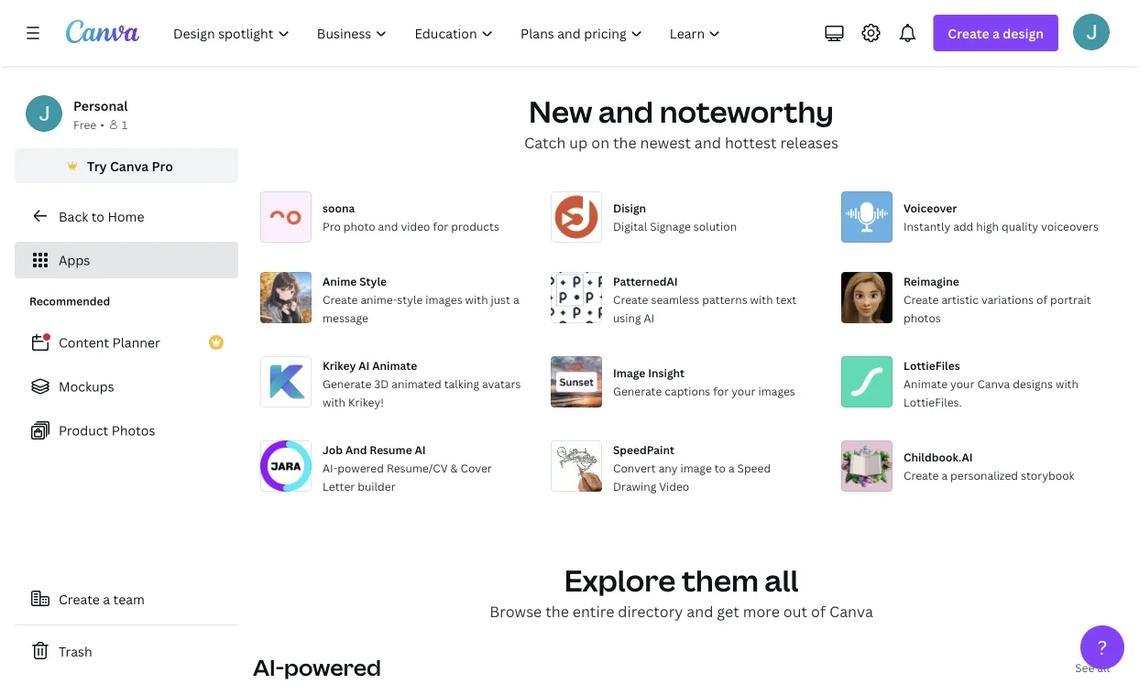 Task type: locate. For each thing, give the bounding box(es) containing it.
0 vertical spatial ai
[[644, 310, 654, 325]]

? button
[[1080, 626, 1124, 670]]

1 horizontal spatial generate
[[613, 383, 662, 399]]

a inside 'button'
[[103, 591, 110, 608]]

a left 'team'
[[103, 591, 110, 608]]

1 vertical spatial of
[[811, 602, 826, 622]]

canva left 'designs' on the right bottom
[[977, 376, 1010, 391]]

video
[[401, 218, 430, 234]]

2 horizontal spatial canva
[[977, 376, 1010, 391]]

for inside image insight generate captions for your images
[[713, 383, 729, 399]]

resume/cv
[[387, 460, 448, 476]]

a right just
[[513, 292, 519, 307]]

job
[[323, 442, 343, 457]]

back to home
[[59, 208, 144, 225]]

0 vertical spatial all
[[765, 561, 798, 601]]

all
[[765, 561, 798, 601], [1097, 660, 1110, 675]]

of inside reimagine create artistic variations of portrait photos
[[1036, 292, 1047, 307]]

create inside 'button'
[[59, 591, 100, 608]]

childbook.ai create a personalized storybook
[[904, 449, 1074, 483]]

home
[[108, 208, 144, 225]]

krikey ai animate generate 3d animated talking avatars with krikey!
[[323, 358, 521, 410]]

text
[[776, 292, 796, 307]]

back
[[59, 208, 88, 225]]

the left entire
[[545, 602, 569, 622]]

1 vertical spatial for
[[713, 383, 729, 399]]

all inside button
[[1097, 660, 1110, 675]]

convert
[[613, 460, 656, 476]]

browse
[[490, 602, 542, 622]]

0 horizontal spatial all
[[765, 561, 798, 601]]

0 horizontal spatial ai
[[359, 358, 370, 373]]

0 vertical spatial canva
[[110, 157, 149, 175]]

of left portrait
[[1036, 292, 1047, 307]]

0 horizontal spatial animate
[[372, 358, 417, 373]]

1 horizontal spatial the
[[613, 133, 637, 153]]

all right see
[[1097, 660, 1110, 675]]

and inside soona pro photo and video for products
[[378, 218, 398, 234]]

1 vertical spatial ai
[[359, 358, 370, 373]]

photos
[[904, 310, 941, 325]]

0 vertical spatial images
[[425, 292, 462, 307]]

personal
[[73, 97, 128, 114]]

photos
[[112, 422, 155, 439]]

speed
[[737, 460, 771, 476]]

canva right try
[[110, 157, 149, 175]]

1 horizontal spatial ai
[[415, 442, 426, 457]]

create a design button
[[933, 15, 1058, 51]]

0 vertical spatial for
[[433, 218, 448, 234]]

lottiefiles animate your canva designs with lottiefiles.
[[904, 358, 1078, 410]]

create up using
[[613, 292, 648, 307]]

and left 'get'
[[687, 602, 713, 622]]

a left speed
[[728, 460, 735, 476]]

a inside speedpaint convert any image to a speed drawing video
[[728, 460, 735, 476]]

images inside image insight generate captions for your images
[[758, 383, 795, 399]]

0 horizontal spatial pro
[[152, 157, 173, 175]]

ai
[[644, 310, 654, 325], [359, 358, 370, 373], [415, 442, 426, 457]]

1 vertical spatial animate
[[904, 376, 948, 391]]

and
[[598, 92, 653, 131], [694, 133, 721, 153], [378, 218, 398, 234], [687, 602, 713, 622]]

and left video
[[378, 218, 398, 234]]

of inside explore them all browse the entire directory and get more out of canva
[[811, 602, 826, 622]]

animate inside krikey ai animate generate 3d animated talking avatars with krikey!
[[372, 358, 417, 373]]

?
[[1097, 635, 1107, 661]]

lottiefiles
[[904, 358, 960, 373]]

storybook
[[1021, 468, 1074, 483]]

a inside anime style create anime-style images with just a message
[[513, 292, 519, 307]]

all up the out at the bottom
[[765, 561, 798, 601]]

generate
[[323, 376, 371, 391], [613, 383, 662, 399]]

to right back
[[91, 208, 104, 225]]

digital
[[613, 218, 647, 234]]

0 vertical spatial of
[[1036, 292, 1047, 307]]

voiceover
[[904, 200, 957, 215]]

to right image
[[714, 460, 726, 476]]

1 vertical spatial pro
[[323, 218, 341, 234]]

image
[[613, 365, 645, 380]]

noteworthy
[[659, 92, 834, 131]]

the right on on the right top of the page
[[613, 133, 637, 153]]

apps
[[59, 252, 90, 269]]

1 vertical spatial canva
[[977, 376, 1010, 391]]

anime style create anime-style images with just a message
[[323, 273, 519, 325]]

generate inside krikey ai animate generate 3d animated talking avatars with krikey!
[[323, 376, 371, 391]]

1 horizontal spatial canva
[[829, 602, 873, 622]]

1 vertical spatial the
[[545, 602, 569, 622]]

create left "design" at the top
[[948, 24, 989, 42]]

images right style
[[425, 292, 462, 307]]

and
[[345, 442, 367, 457]]

create inside dropdown button
[[948, 24, 989, 42]]

generate down krikey
[[323, 376, 371, 391]]

quality
[[1001, 218, 1038, 234]]

for right video
[[433, 218, 448, 234]]

speedpaint
[[613, 442, 674, 457]]

free
[[73, 117, 96, 132]]

apps link
[[15, 242, 238, 279]]

newest
[[640, 133, 691, 153]]

canva inside lottiefiles animate your canva designs with lottiefiles.
[[977, 376, 1010, 391]]

images up speed
[[758, 383, 795, 399]]

with right 'designs' on the right bottom
[[1056, 376, 1078, 391]]

0 vertical spatial powered
[[337, 460, 384, 476]]

with left text
[[750, 292, 773, 307]]

0 vertical spatial ai-
[[323, 460, 337, 476]]

all inside explore them all browse the entire directory and get more out of canva
[[765, 561, 798, 601]]

with inside anime style create anime-style images with just a message
[[465, 292, 488, 307]]

mockups
[[59, 378, 114, 395]]

0 horizontal spatial images
[[425, 292, 462, 307]]

a
[[992, 24, 1000, 42], [513, 292, 519, 307], [728, 460, 735, 476], [941, 468, 948, 483], [103, 591, 110, 608]]

see all button
[[1075, 659, 1110, 677]]

create inside anime style create anime-style images with just a message
[[323, 292, 358, 307]]

•
[[100, 117, 104, 132]]

animate up 3d
[[372, 358, 417, 373]]

top level navigation element
[[161, 15, 736, 51]]

create a design
[[948, 24, 1044, 42]]

and right newest
[[694, 133, 721, 153]]

create inside reimagine create artistic variations of portrait photos
[[904, 292, 939, 307]]

ai right krikey
[[359, 358, 370, 373]]

1 vertical spatial to
[[714, 460, 726, 476]]

pro inside soona pro photo and video for products
[[323, 218, 341, 234]]

1 vertical spatial ai-
[[253, 653, 284, 683]]

of right the out at the bottom
[[811, 602, 826, 622]]

0 horizontal spatial generate
[[323, 376, 371, 391]]

them
[[682, 561, 759, 601]]

canva inside button
[[110, 157, 149, 175]]

0 vertical spatial animate
[[372, 358, 417, 373]]

pro up back to home link
[[152, 157, 173, 175]]

photo
[[343, 218, 375, 234]]

cover
[[460, 460, 492, 476]]

3d
[[374, 376, 389, 391]]

create
[[948, 24, 989, 42], [323, 292, 358, 307], [613, 292, 648, 307], [904, 292, 939, 307], [904, 468, 939, 483], [59, 591, 100, 608]]

2 vertical spatial canva
[[829, 602, 873, 622]]

your right the captions
[[731, 383, 756, 399]]

letter
[[323, 479, 355, 494]]

0 vertical spatial pro
[[152, 157, 173, 175]]

animate down the lottiefiles
[[904, 376, 948, 391]]

1 vertical spatial all
[[1097, 660, 1110, 675]]

a left "design" at the top
[[992, 24, 1000, 42]]

drawing
[[613, 479, 656, 494]]

create up photos
[[904, 292, 939, 307]]

get
[[717, 602, 739, 622]]

0 horizontal spatial the
[[545, 602, 569, 622]]

your up lottiefiles.
[[950, 376, 974, 391]]

1 horizontal spatial for
[[713, 383, 729, 399]]

0 horizontal spatial for
[[433, 218, 448, 234]]

catch
[[524, 133, 566, 153]]

of
[[1036, 292, 1047, 307], [811, 602, 826, 622]]

1 horizontal spatial all
[[1097, 660, 1110, 675]]

the
[[613, 133, 637, 153], [545, 602, 569, 622]]

create down childbook.ai at the bottom right of the page
[[904, 468, 939, 483]]

0 horizontal spatial your
[[731, 383, 756, 399]]

create left 'team'
[[59, 591, 100, 608]]

0 horizontal spatial ai-
[[253, 653, 284, 683]]

with left just
[[465, 292, 488, 307]]

2 horizontal spatial ai
[[644, 310, 654, 325]]

content planner
[[59, 334, 160, 351]]

ai right using
[[644, 310, 654, 325]]

images inside anime style create anime-style images with just a message
[[425, 292, 462, 307]]

1 horizontal spatial to
[[714, 460, 726, 476]]

the inside new and noteworthy catch up on the newest and hottest releases
[[613, 133, 637, 153]]

style
[[359, 273, 387, 289]]

1 vertical spatial images
[[758, 383, 795, 399]]

generate inside image insight generate captions for your images
[[613, 383, 662, 399]]

for
[[433, 218, 448, 234], [713, 383, 729, 399]]

1 horizontal spatial ai-
[[323, 460, 337, 476]]

entire
[[573, 602, 614, 622]]

and inside explore them all browse the entire directory and get more out of canva
[[687, 602, 713, 622]]

childbook.ai
[[904, 449, 973, 465]]

1 horizontal spatial images
[[758, 383, 795, 399]]

1 horizontal spatial of
[[1036, 292, 1047, 307]]

new and noteworthy catch up on the newest and hottest releases
[[524, 92, 838, 153]]

canva right the out at the bottom
[[829, 602, 873, 622]]

animate
[[372, 358, 417, 373], [904, 376, 948, 391]]

create down anime
[[323, 292, 358, 307]]

recommended
[[29, 294, 110, 309]]

new
[[529, 92, 592, 131]]

with inside krikey ai animate generate 3d animated talking avatars with krikey!
[[323, 394, 345, 410]]

generate down image
[[613, 383, 662, 399]]

0 vertical spatial the
[[613, 133, 637, 153]]

1 horizontal spatial your
[[950, 376, 974, 391]]

1
[[122, 117, 128, 132]]

0 horizontal spatial canva
[[110, 157, 149, 175]]

list
[[15, 324, 238, 449]]

1 horizontal spatial pro
[[323, 218, 341, 234]]

pro down 'soona'
[[323, 218, 341, 234]]

0 horizontal spatial to
[[91, 208, 104, 225]]

for right the captions
[[713, 383, 729, 399]]

to
[[91, 208, 104, 225], [714, 460, 726, 476]]

a down childbook.ai at the bottom right of the page
[[941, 468, 948, 483]]

with left krikey!
[[323, 394, 345, 410]]

pro inside button
[[152, 157, 173, 175]]

your
[[950, 376, 974, 391], [731, 383, 756, 399]]

anime
[[323, 273, 357, 289]]

0 horizontal spatial of
[[811, 602, 826, 622]]

mockups link
[[15, 368, 238, 405]]

1 horizontal spatial animate
[[904, 376, 948, 391]]

2 vertical spatial ai
[[415, 442, 426, 457]]

your inside image insight generate captions for your images
[[731, 383, 756, 399]]

ai up the resume/cv at left bottom
[[415, 442, 426, 457]]

content
[[59, 334, 109, 351]]

variations
[[981, 292, 1034, 307]]



Task type: describe. For each thing, give the bounding box(es) containing it.
the inside explore them all browse the entire directory and get more out of canva
[[545, 602, 569, 622]]

ai inside job and resume ai ai-powered resume/cv & cover letter builder
[[415, 442, 426, 457]]

product photos link
[[15, 412, 238, 449]]

for inside soona pro photo and video for products
[[433, 218, 448, 234]]

free •
[[73, 117, 104, 132]]

canva inside explore them all browse the entire directory and get more out of canva
[[829, 602, 873, 622]]

high
[[976, 218, 999, 234]]

ai inside patternedai create seamless patterns with text using ai
[[644, 310, 654, 325]]

up
[[569, 133, 588, 153]]

design
[[1003, 24, 1044, 42]]

create a team
[[59, 591, 145, 608]]

0 vertical spatial to
[[91, 208, 104, 225]]

reimagine create artistic variations of portrait photos
[[904, 273, 1091, 325]]

explore
[[564, 561, 676, 601]]

captions
[[665, 383, 710, 399]]

see
[[1075, 660, 1094, 675]]

instantly
[[904, 218, 951, 234]]

patterns
[[702, 292, 747, 307]]

hottest
[[725, 133, 777, 153]]

product
[[59, 422, 108, 439]]

designs
[[1013, 376, 1053, 391]]

message
[[323, 310, 368, 325]]

personalized
[[950, 468, 1018, 483]]

builder
[[358, 479, 396, 494]]

any
[[659, 460, 678, 476]]

create inside the childbook.ai create a personalized storybook
[[904, 468, 939, 483]]

krikey!
[[348, 394, 384, 410]]

a inside dropdown button
[[992, 24, 1000, 42]]

to inside speedpaint convert any image to a speed drawing video
[[714, 460, 726, 476]]

add
[[953, 218, 973, 234]]

seamless
[[651, 292, 699, 307]]

back to home link
[[15, 198, 238, 235]]

talking
[[444, 376, 479, 391]]

patternedai
[[613, 273, 678, 289]]

planner
[[112, 334, 160, 351]]

&
[[450, 460, 458, 476]]

image insight generate captions for your images
[[613, 365, 795, 399]]

john smith image
[[1073, 14, 1110, 50]]

animate inside lottiefiles animate your canva designs with lottiefiles.
[[904, 376, 948, 391]]

out
[[783, 602, 807, 622]]

on
[[591, 133, 609, 153]]

image
[[680, 460, 712, 476]]

powered inside job and resume ai ai-powered resume/cv & cover letter builder
[[337, 460, 384, 476]]

with inside lottiefiles animate your canva designs with lottiefiles.
[[1056, 376, 1078, 391]]

list containing content planner
[[15, 324, 238, 449]]

signage
[[650, 218, 691, 234]]

krikey
[[323, 358, 356, 373]]

ai inside krikey ai animate generate 3d animated talking avatars with krikey!
[[359, 358, 370, 373]]

disign
[[613, 200, 646, 215]]

releases
[[780, 133, 838, 153]]

artistic
[[941, 292, 979, 307]]

voiceovers
[[1041, 218, 1099, 234]]

try
[[87, 157, 107, 175]]

job and resume ai ai-powered resume/cv & cover letter builder
[[323, 442, 492, 494]]

resume
[[370, 442, 412, 457]]

a inside the childbook.ai create a personalized storybook
[[941, 468, 948, 483]]

animated
[[392, 376, 441, 391]]

ai-powered
[[253, 653, 381, 683]]

explore them all browse the entire directory and get more out of canva
[[490, 561, 873, 622]]

style
[[397, 292, 423, 307]]

your inside lottiefiles animate your canva designs with lottiefiles.
[[950, 376, 974, 391]]

product photos
[[59, 422, 155, 439]]

speedpaint convert any image to a speed drawing video
[[613, 442, 771, 494]]

lottiefiles.
[[904, 394, 962, 410]]

see all
[[1075, 660, 1110, 675]]

solution
[[694, 218, 737, 234]]

create a team button
[[15, 581, 238, 618]]

create inside patternedai create seamless patterns with text using ai
[[613, 292, 648, 307]]

and up on on the right top of the page
[[598, 92, 653, 131]]

1 vertical spatial powered
[[284, 653, 381, 683]]

just
[[491, 292, 510, 307]]

try canva pro
[[87, 157, 173, 175]]

patternedai create seamless patterns with text using ai
[[613, 273, 796, 325]]

ai- inside job and resume ai ai-powered resume/cv & cover letter builder
[[323, 460, 337, 476]]

avatars
[[482, 376, 521, 391]]

soona pro photo and video for products
[[323, 200, 499, 234]]

with inside patternedai create seamless patterns with text using ai
[[750, 292, 773, 307]]

team
[[113, 591, 145, 608]]

disign digital signage solution
[[613, 200, 737, 234]]

reimagine
[[904, 273, 959, 289]]

soona
[[323, 200, 355, 215]]

trash
[[59, 643, 92, 660]]

products
[[451, 218, 499, 234]]

video
[[659, 479, 689, 494]]

directory
[[618, 602, 683, 622]]

more
[[743, 602, 780, 622]]

voiceover instantly add high quality voiceovers
[[904, 200, 1099, 234]]

trash link
[[15, 633, 238, 670]]



Task type: vqa. For each thing, say whether or not it's contained in the screenshot.
'from'
no



